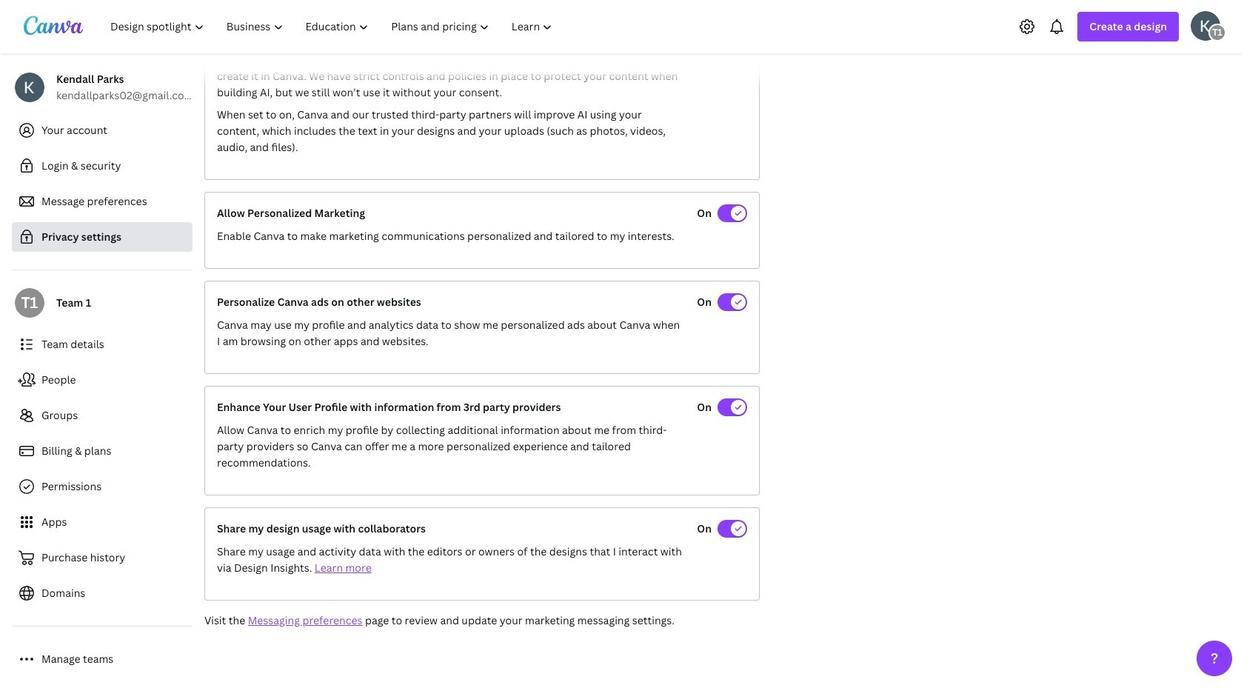 Task type: locate. For each thing, give the bounding box(es) containing it.
team 1 image for team 1 element to the bottom
[[15, 288, 44, 318]]

0 horizontal spatial team 1 image
[[15, 288, 44, 318]]

top level navigation element
[[101, 12, 566, 41]]

team 1 element
[[1209, 23, 1227, 41], [15, 288, 44, 318]]

0 vertical spatial team 1 image
[[1209, 23, 1227, 41]]

1 vertical spatial team 1 element
[[15, 288, 44, 318]]

team 1 image for the top team 1 element
[[1209, 23, 1227, 41]]

team 1 image
[[1209, 23, 1227, 41], [15, 288, 44, 318]]

1 horizontal spatial team 1 element
[[1209, 23, 1227, 41]]

1 horizontal spatial team 1 image
[[1209, 23, 1227, 41]]

1 vertical spatial team 1 image
[[15, 288, 44, 318]]

0 horizontal spatial team 1 element
[[15, 288, 44, 318]]



Task type: vqa. For each thing, say whether or not it's contained in the screenshot.
information,
no



Task type: describe. For each thing, give the bounding box(es) containing it.
0 vertical spatial team 1 element
[[1209, 23, 1227, 41]]

kendall parks image
[[1192, 11, 1221, 40]]



